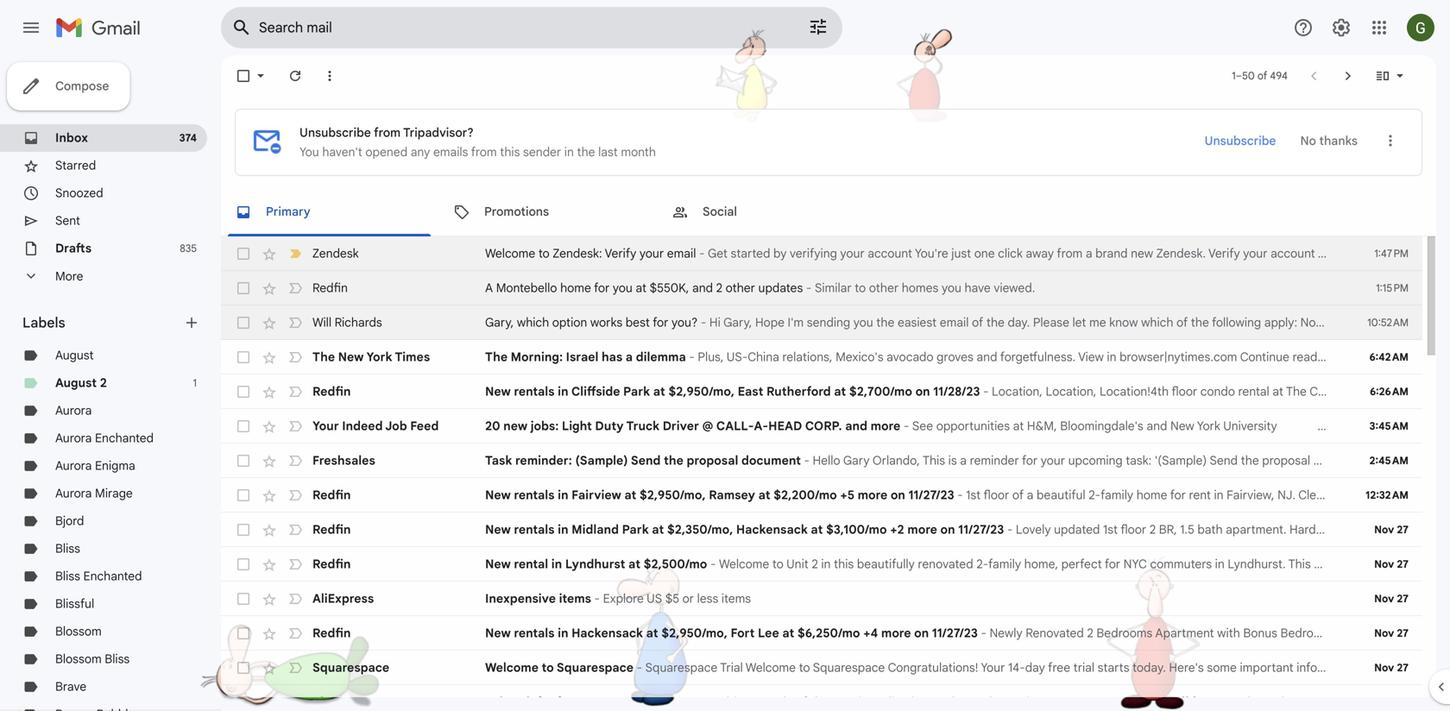Task type: locate. For each thing, give the bounding box(es) containing it.
on left 11/28/23
[[915, 384, 930, 399]]

1 vertical spatial 11/27/23
[[958, 522, 1004, 537]]

days right two
[[948, 695, 973, 710]]

2 nov from the top
[[1374, 558, 1394, 571]]

0 vertical spatial 1
[[1232, 69, 1236, 82]]

primary
[[266, 204, 310, 219]]

1 horizontal spatial unsubscribe
[[1205, 133, 1276, 148]]

for left 3
[[1191, 695, 1207, 710]]

row
[[221, 237, 1450, 271], [221, 271, 1422, 306], [221, 306, 1450, 340], [221, 340, 1450, 375], [221, 375, 1422, 409], [221, 409, 1450, 444], [221, 444, 1422, 478], [221, 478, 1422, 513], [221, 513, 1422, 547], [221, 547, 1450, 582], [221, 582, 1422, 616], [221, 616, 1422, 651], [221, 651, 1450, 685], [221, 685, 1450, 711]]

6:26 am
[[1370, 385, 1409, 398]]

3 redfin from the top
[[312, 488, 351, 503]]

you
[[613, 281, 633, 296], [942, 281, 961, 296], [853, 315, 873, 330]]

new
[[1131, 246, 1153, 261], [1345, 246, 1368, 261], [503, 419, 527, 434], [1425, 660, 1448, 675]]

hope
[[755, 315, 785, 330]]

nov 27 for inexpensive items - explore us $5 or less items ‌ ‌ ‌ ‌ ‌ ‌ ‌ ‌ ‌ ‌ ‌ ‌ ‌ ‌ ‌ ‌ ‌ ‌ ‌ ‌ ‌ ‌ ‌ ‌ ‌ ‌ ‌ ‌ ‌ ‌ ‌ ‌ ‌ ‌ ‌ ‌ ‌ ‌ ‌ ‌ ‌ ‌ ‌ ‌ ‌ ‌ ‌ ‌ ‌ ‌ ‌ ‌ ‌ ‌ ‌ ‌ ‌ ‌ ‌ ‌ ‌ ‌ ‌ ‌ ‌ ‌ ‌ ‌ ‌ ‌ ‌ ‌ ‌ ‌ ‌ ‌ ‌ ‌ ‌ ‌ ‌ ‌ ‌ ‌ ‌ ‌ ‌
[[1374, 593, 1409, 605]]

- left see
[[904, 419, 909, 434]]

1 row from the top
[[221, 237, 1450, 271]]

tripadvisor?
[[403, 125, 474, 140]]

the for the morning: israel has a dilemma - plus, us-china relations, mexico's avocado groves and forgetfulness. view in browser|nytimes.com continue reading the main story ad no
[[485, 350, 508, 365]]

row containing the new york times
[[221, 340, 1450, 375]]

12:32 am
[[1366, 489, 1409, 502]]

1 vertical spatial august
[[55, 375, 97, 391]]

items right the 'less'
[[721, 591, 751, 606]]

rental left unit
[[1366, 557, 1397, 572]]

0 horizontal spatial is
[[859, 695, 868, 710]]

0 horizontal spatial email
[[667, 246, 696, 261]]

i'm
[[788, 315, 804, 330]]

the down will
[[312, 350, 335, 365]]

1 inside main content
[[1232, 69, 1236, 82]]

4 nov from the top
[[1374, 627, 1394, 640]]

unsubscribe for unsubscribe
[[1205, 133, 1276, 148]]

0 vertical spatial bliss
[[55, 541, 80, 556]]

11/27/23
[[908, 488, 954, 503], [958, 522, 1004, 537], [932, 626, 978, 641]]

0 horizontal spatial gary,
[[485, 315, 514, 330]]

at up $2,500/mo
[[652, 522, 664, 537]]

the inside the unsubscribe from tripadvisor? you haven't opened any emails from this sender in the last month
[[577, 145, 595, 160]]

0 horizontal spatial your
[[312, 419, 339, 434]]

1:15 pm
[[1376, 282, 1409, 295]]

$2,950/mo, for fort
[[661, 626, 728, 641]]

0 horizontal spatial this
[[500, 145, 520, 160]]

1 vertical spatial blossom
[[55, 652, 102, 667]]

0 vertical spatial get
[[708, 246, 728, 261]]

6 redfin from the top
[[312, 626, 351, 641]]

this left sender
[[500, 145, 520, 160]]

0 horizontal spatial days
[[495, 695, 523, 710]]

1 horizontal spatial days
[[948, 695, 973, 710]]

park up truck
[[623, 384, 650, 399]]

0 vertical spatial your
[[1318, 246, 1342, 261]]

1 horizontal spatial this
[[834, 557, 854, 572]]

3 account from the left
[[1371, 246, 1415, 261]]

0 horizontal spatial other
[[726, 281, 755, 296]]

11/27/23 for new rentals in midland park at $2,350/mo, hackensack at $3,100/mo +2 more on 11/27/23
[[958, 522, 1004, 537]]

relations,
[[782, 350, 833, 365]]

ending
[[871, 695, 908, 710]]

1 horizontal spatial which
[[1141, 315, 1173, 330]]

1 vertical spatial york
[[1197, 419, 1220, 434]]

0 horizontal spatial verify
[[605, 246, 636, 261]]

1 nov 27 from the top
[[1374, 523, 1409, 536]]

the
[[577, 145, 595, 160], [876, 315, 895, 330], [986, 315, 1005, 330], [1191, 315, 1209, 330], [1337, 350, 1355, 365], [664, 453, 684, 468], [810, 695, 829, 710]]

$2,200/mo
[[773, 488, 837, 503]]

which right know in the top of the page
[[1141, 315, 1173, 330]]

1 horizontal spatial items
[[721, 591, 751, 606]]

1 vertical spatial no
[[1437, 350, 1450, 365]]

1 vertical spatial email
[[940, 315, 969, 330]]

0 horizontal spatial items
[[559, 591, 591, 606]]

a
[[1086, 246, 1092, 261], [626, 350, 633, 365]]

14 row from the top
[[221, 685, 1450, 711]]

beautifully
[[857, 557, 915, 572]]

2 vertical spatial $2,950/mo,
[[661, 626, 728, 641]]

3 rentals from the top
[[514, 522, 555, 537]]

0 vertical spatial blossom
[[55, 624, 102, 639]]

days left left at the left of page
[[495, 695, 523, 710]]

tab list
[[221, 188, 1436, 237]]

zendesk.
[[1156, 246, 1206, 261]]

blossom for the blossom link
[[55, 624, 102, 639]]

- left explore
[[594, 591, 600, 606]]

50
[[1242, 69, 1255, 82]]

nov 27 down about
[[1374, 696, 1409, 709]]

0 vertical spatial email
[[667, 246, 696, 261]]

zendesk
[[312, 246, 359, 261]]

and right bloomingdale's
[[1147, 419, 1167, 434]]

0 vertical spatial this
[[500, 145, 520, 160]]

aurora for aurora enigma
[[55, 458, 92, 473]]

1 blossom from the top
[[55, 624, 102, 639]]

0 horizontal spatial hackensack
[[572, 626, 643, 641]]

1 vertical spatial park
[[622, 522, 649, 537]]

11/27/23 for new rentals in hackensack at $2,950/mo, fort lee at $6,250/mo +4 more on 11/27/23
[[932, 626, 978, 641]]

0 vertical spatial no
[[1300, 133, 1316, 148]]

Search mail text field
[[259, 19, 760, 36]]

refresh image
[[287, 67, 304, 85]]

4 27 from the top
[[1397, 627, 1409, 640]]

27 for new rental in lyndhurst at $2,500/mo - welcome to unit 2 in this beautifully renovated 2-family home, perfect for nyc commuters in lyndhurst. this spacious rental unit span
[[1397, 558, 1409, 571]]

more down $2,700/mo
[[871, 419, 900, 434]]

1 horizontal spatial a
[[1086, 246, 1092, 261]]

interested
[[1323, 315, 1378, 330]]

your left 1:47 pm
[[1318, 246, 1342, 261]]

- left don't
[[976, 695, 982, 710]]

None checkbox
[[235, 245, 252, 262], [235, 314, 252, 331], [235, 452, 252, 470], [235, 556, 252, 573], [235, 590, 252, 608], [235, 659, 252, 677], [235, 245, 252, 262], [235, 314, 252, 331], [235, 452, 252, 470], [235, 556, 252, 573], [235, 590, 252, 608], [235, 659, 252, 677]]

1 vertical spatial a
[[626, 350, 633, 365]]

bjord link
[[55, 514, 84, 529]]

0 horizontal spatial a
[[626, 350, 633, 365]]

browser|nytimes.com
[[1120, 350, 1237, 365]]

$550k,
[[650, 281, 689, 296]]

4 squarespace from the left
[[813, 660, 885, 675]]

0 vertical spatial from
[[374, 125, 401, 140]]

4 rentals from the top
[[514, 626, 555, 641]]

0 horizontal spatial york
[[366, 350, 392, 365]]

4 redfin from the top
[[312, 522, 351, 537]]

verify right the zendesk:
[[605, 246, 636, 261]]

1 horizontal spatial your
[[981, 660, 1005, 675]]

enchanted
[[95, 431, 154, 446], [83, 569, 142, 584]]

opened
[[365, 145, 407, 160]]

buy
[[1402, 695, 1423, 710]]

3 27 from the top
[[1397, 593, 1409, 605]]

27 down unit
[[1397, 593, 1409, 605]]

nov 27 down unit
[[1374, 593, 1409, 605]]

- up deal
[[637, 660, 642, 675]]

this down '$3,100/mo'
[[834, 557, 854, 572]]

new rentals in cliffside park at $2,950/mo, east rutherford at $2,700/mo on 11/28/23 -
[[485, 384, 992, 399]]

2 nov 27 from the top
[[1374, 558, 1409, 571]]

5 row from the top
[[221, 375, 1422, 409]]

jobs:
[[531, 419, 559, 434]]

trial
[[720, 660, 743, 675]]

2 redfin from the top
[[312, 384, 351, 399]]

1 horizontal spatial verify
[[1208, 246, 1240, 261]]

to down $6,250/mo
[[799, 660, 810, 675]]

sale
[[771, 695, 793, 710]]

of
[[1258, 69, 1267, 82], [972, 315, 983, 330], [1176, 315, 1188, 330], [549, 695, 561, 710], [796, 695, 807, 710]]

0 horizontal spatial rental
[[514, 557, 548, 572]]

from right emails
[[471, 145, 497, 160]]

trial
[[1073, 660, 1095, 675]]

nov 27 left the span
[[1374, 558, 1409, 571]]

2 blossom from the top
[[55, 652, 102, 667]]

3 row from the top
[[221, 306, 1450, 340]]

no
[[1300, 133, 1316, 148], [1437, 350, 1450, 365]]

4 nov 27 from the top
[[1374, 627, 1409, 640]]

hackensack up unit
[[736, 522, 808, 537]]

1 inside labels navigation
[[193, 377, 197, 390]]

email up groves
[[940, 315, 969, 330]]

park
[[623, 384, 650, 399], [622, 522, 649, 537]]

new rental in lyndhurst at $2,500/mo - welcome to unit 2 in this beautifully renovated 2-family home, perfect for nyc commuters in lyndhurst. this spacious rental unit span
[[485, 557, 1450, 572]]

other left homes
[[869, 281, 899, 296]]

1 rental from the left
[[514, 557, 548, 572]]

1 horizontal spatial no
[[1437, 350, 1450, 365]]

you left have at the right top
[[942, 281, 961, 296]]

6 27 from the top
[[1397, 696, 1409, 709]]

2 rentals from the top
[[514, 488, 555, 503]]

in
[[564, 145, 574, 160], [1107, 350, 1116, 365], [558, 384, 568, 399], [558, 488, 568, 503], [558, 522, 568, 537], [551, 557, 562, 572], [821, 557, 831, 572], [1215, 557, 1225, 572], [558, 626, 568, 641], [911, 695, 921, 710]]

squarespace up ever!
[[645, 660, 717, 675]]

bliss for bliss enchanted
[[55, 569, 80, 584]]

no left thanks
[[1300, 133, 1316, 148]]

1 items from the left
[[559, 591, 591, 606]]

11/27/23 up 2-
[[958, 522, 1004, 537]]

aurora
[[55, 403, 92, 418], [55, 431, 92, 446], [55, 458, 92, 473], [55, 486, 92, 501]]

None search field
[[221, 7, 842, 48]]

verify right 'zendesk.'
[[1208, 246, 1240, 261]]

1 horizontal spatial york
[[1197, 419, 1220, 434]]

75%
[[1147, 695, 1170, 710]]

bliss for bliss link
[[55, 541, 80, 556]]

13 row from the top
[[221, 651, 1450, 685]]

1 horizontal spatial gary,
[[723, 315, 752, 330]]

blissful
[[55, 596, 94, 612]]

0 horizontal spatial account
[[868, 246, 912, 261]]

1 vertical spatial get
[[1124, 695, 1144, 710]]

is
[[1418, 246, 1427, 261], [859, 695, 868, 710]]

1 nov from the top
[[1374, 523, 1394, 536]]

the left xero
[[312, 695, 335, 710]]

document
[[741, 453, 801, 468]]

in left cliffside
[[558, 384, 568, 399]]

august
[[55, 348, 94, 363], [55, 375, 97, 391]]

squarespace up xero
[[312, 660, 389, 675]]

from up opened
[[374, 125, 401, 140]]

compose button
[[7, 62, 130, 110]]

aurora mirage link
[[55, 486, 133, 501]]

1 horizontal spatial account
[[1271, 246, 1315, 261]]

1 vertical spatial $2,950/mo,
[[639, 488, 706, 503]]

1 27 from the top
[[1397, 523, 1409, 536]]

call-
[[716, 419, 754, 434]]

- down social
[[699, 246, 705, 261]]

gary, right the hi
[[723, 315, 752, 330]]

0 horizontal spatial unsubscribe
[[300, 125, 371, 140]]

3 aurora from the top
[[55, 458, 92, 473]]

team
[[368, 695, 400, 710]]

of right sale
[[796, 695, 807, 710]]

2 horizontal spatial you
[[942, 281, 961, 296]]

1 horizontal spatial rental
[[1366, 557, 1397, 572]]

of right 50 on the right top of page
[[1258, 69, 1267, 82]]

2 horizontal spatial account
[[1371, 246, 1415, 261]]

2 27 from the top
[[1397, 558, 1409, 571]]

york left the university at the bottom of page
[[1197, 419, 1220, 434]]

27 up buy
[[1397, 627, 1409, 640]]

2 vertical spatial your
[[981, 660, 1005, 675]]

1 rentals from the top
[[514, 384, 555, 399]]

1 horizontal spatial is
[[1418, 246, 1427, 261]]

2 which from the left
[[1141, 315, 1173, 330]]

27
[[1397, 523, 1409, 536], [1397, 558, 1409, 571], [1397, 593, 1409, 605], [1397, 627, 1409, 640], [1397, 662, 1409, 675], [1397, 696, 1409, 709]]

None checkbox
[[235, 67, 252, 85], [235, 280, 252, 297], [235, 349, 252, 366], [235, 383, 252, 400], [235, 418, 252, 435], [235, 487, 252, 504], [235, 521, 252, 539], [235, 625, 252, 642], [235, 694, 252, 711], [235, 67, 252, 85], [235, 280, 252, 297], [235, 349, 252, 366], [235, 383, 252, 400], [235, 418, 252, 435], [235, 487, 252, 504], [235, 521, 252, 539], [235, 625, 252, 642], [235, 694, 252, 711]]

nov for new rentals in midland park at $2,350/mo, hackensack at $3,100/mo +2 more on 11/27/23 -
[[1374, 523, 1394, 536]]

new rentals in fairview at $2,950/mo, ramsey at $2,200/mo +5 more on 11/27/23 -
[[485, 488, 966, 503]]

rentals down morning:
[[514, 384, 555, 399]]

august 2
[[55, 375, 107, 391]]

2 vertical spatial from
[[1057, 246, 1083, 261]]

unsubscribe for unsubscribe from tripadvisor? you haven't opened any emails from this sender in the last month
[[300, 125, 371, 140]]

1 august from the top
[[55, 348, 94, 363]]

1 for 1 50 of 494
[[1232, 69, 1236, 82]]

mon, nov 27, 2023, 1:31 pm element
[[1374, 694, 1409, 711]]

more
[[871, 419, 900, 434], [858, 488, 888, 503], [907, 522, 937, 537], [881, 626, 911, 641]]

our
[[703, 695, 723, 710]]

11 row from the top
[[221, 582, 1422, 616]]

from
[[374, 125, 401, 140], [471, 145, 497, 160], [1057, 246, 1083, 261]]

in right sender
[[564, 145, 574, 160]]

your right about
[[1398, 660, 1422, 675]]

more right +4
[[881, 626, 911, 641]]

tab list containing primary
[[221, 188, 1436, 237]]

- up new rental in lyndhurst at $2,500/mo - welcome to unit 2 in this beautifully renovated 2-family home, perfect for nyc commuters in lyndhurst. this spacious rental unit span
[[957, 488, 963, 503]]

squarespace up year
[[813, 660, 885, 675]]

$2,950/mo, down task reminder: (sample) send the proposal document -
[[639, 488, 706, 503]]

more image
[[321, 67, 338, 85]]

- up family
[[1007, 522, 1013, 537]]

and right corp.
[[845, 419, 867, 434]]

3:45 am
[[1369, 420, 1409, 433]]

a
[[485, 281, 493, 296]]

5 27 from the top
[[1397, 662, 1409, 675]]

less
[[697, 591, 718, 606]]

3 nov 27 from the top
[[1374, 593, 1409, 605]]

any
[[411, 145, 430, 160]]

in left the fairview
[[558, 488, 568, 503]]

unsubscribe inside "button"
[[1205, 133, 1276, 148]]

1 horizontal spatial hackensack
[[736, 522, 808, 537]]

redfin for new rentals in hackensack at $2,950/mo, fort lee at $6,250/mo +4 more on 11/27/23
[[312, 626, 351, 641]]

1 redfin from the top
[[312, 281, 348, 296]]

more right +5
[[858, 488, 888, 503]]

2:45 am
[[1369, 454, 1409, 467]]

14-
[[1008, 660, 1025, 675]]

2 rental from the left
[[1366, 557, 1397, 572]]

the morning: israel has a dilemma - plus, us-china relations, mexico's avocado groves and forgetfulness. view in browser|nytimes.com continue reading the main story ad no
[[485, 350, 1450, 365]]

1 horizontal spatial 1
[[1232, 69, 1236, 82]]

2 aurora from the top
[[55, 431, 92, 446]]

aurora up aurora mirage link
[[55, 458, 92, 473]]

other
[[726, 281, 755, 296], [869, 281, 899, 296]]

1 horizontal spatial you
[[853, 315, 873, 330]]

1 vertical spatial 1
[[193, 377, 197, 390]]

row containing aliexpress
[[221, 582, 1422, 616]]

your left indeed
[[312, 419, 339, 434]]

6 row from the top
[[221, 409, 1450, 444]]

$2,350/mo,
[[667, 522, 733, 537]]

4 row from the top
[[221, 340, 1450, 375]]

0 horizontal spatial 1
[[193, 377, 197, 390]]

7 row from the top
[[221, 444, 1422, 478]]

aurora down aurora link
[[55, 431, 92, 446]]

at down us
[[646, 626, 658, 641]]

york left 'times'
[[366, 350, 392, 365]]

at right ramsey
[[758, 488, 770, 503]]

0 vertical spatial park
[[623, 384, 650, 399]]

get left 75%
[[1124, 695, 1144, 710]]

3 nov from the top
[[1374, 593, 1394, 605]]

0 horizontal spatial which
[[517, 315, 549, 330]]

nov for new rental in lyndhurst at $2,500/mo - welcome to unit 2 in this beautifully renovated 2-family home, perfect for nyc commuters in lyndhurst. this spacious rental unit span
[[1374, 558, 1394, 571]]

updates
[[758, 281, 803, 296]]

0 vertical spatial august
[[55, 348, 94, 363]]

in inside the unsubscribe from tripadvisor? you haven't opened any emails from this sender in the last month
[[564, 145, 574, 160]]

redfin for new rentals in midland park at $2,350/mo, hackensack at $3,100/mo +2 more on 11/27/23
[[312, 522, 351, 537]]

aurora for aurora link
[[55, 403, 92, 418]]

the for the xero team
[[312, 695, 335, 710]]

nov for new rentals in hackensack at $2,950/mo, fort lee at $6,250/mo +4 more on 11/27/23 -
[[1374, 627, 1394, 640]]

rental up inexpensive
[[514, 557, 548, 572]]

option
[[552, 315, 587, 330]]

1 vertical spatial enchanted
[[83, 569, 142, 584]]

1 horizontal spatial other
[[869, 281, 899, 296]]

set
[[1319, 695, 1335, 710]]

new for new rental in lyndhurst at $2,500/mo - welcome to unit 2 in this beautifully renovated 2-family home, perfect for nyc commuters in lyndhurst. this spacious rental unit span
[[485, 557, 511, 572]]

labels heading
[[22, 314, 183, 331]]

0 horizontal spatial no
[[1300, 133, 1316, 148]]

$2,950/mo, up @
[[668, 384, 735, 399]]

unsubscribe inside the unsubscribe from tripadvisor? you haven't opened any emails from this sender in the last month
[[300, 125, 371, 140]]

27 for new rentals in midland park at $2,350/mo, hackensack at $3,100/mo +2 more on 11/27/23 -
[[1397, 523, 1409, 536]]

york
[[366, 350, 392, 365], [1197, 419, 1220, 434]]

2 august from the top
[[55, 375, 97, 391]]

11/28/23
[[933, 384, 980, 399]]

1
[[1232, 69, 1236, 82], [193, 377, 197, 390]]

blissful link
[[55, 596, 94, 612]]

2 squarespace from the left
[[557, 660, 634, 675]]

settings image
[[1331, 17, 1352, 38]]

aurora for aurora mirage
[[55, 486, 92, 501]]

other down started
[[726, 281, 755, 296]]

2 vertical spatial 11/27/23
[[932, 626, 978, 641]]

9 row from the top
[[221, 513, 1422, 547]]

bliss enchanted
[[55, 569, 142, 584]]

no right the ad
[[1437, 350, 1450, 365]]

nov 27 down 12:32 am
[[1374, 523, 1409, 536]]

11/27/23 down see
[[908, 488, 954, 503]]

welcome
[[485, 246, 535, 261], [719, 557, 769, 572], [485, 660, 539, 675], [746, 660, 796, 675]]

no thanks button
[[1288, 125, 1370, 156]]

account up a montebello home for you at $550k, and 2 other updates - similar to other homes you have viewed. ‌ ‌ ‌ ‌ ‌ ‌ ‌ ‌ ‌ ‌ ‌ ‌ ‌ ‌ ‌ ‌ ‌ ‌ ‌ ‌ ‌ ‌ ‌ ‌ ‌ ‌ ‌ ‌ ‌ ‌ ‌ ‌ ‌ ‌ ‌ ‌ ‌ ‌ ‌ ‌ ‌ ‌ ‌ ‌ ‌ ‌ ‌ ‌ ‌ ‌ ‌ ‌ ‌ ‌ ‌ ‌ ‌ ‌ ‌ ‌ ‌ ‌ ‌ ‌ ‌ ‌ ‌ ‌ ‌ ‌ ‌ ‌ ‌ ‌ ‌ ‌ ‌ ‌ ‌ ‌ ‌
[[868, 246, 912, 261]]

0 vertical spatial is
[[1418, 246, 1427, 261]]

0 horizontal spatial get
[[708, 246, 728, 261]]

snoozed
[[55, 186, 103, 201]]

in left two
[[911, 695, 921, 710]]

main content
[[221, 55, 1450, 711]]

support
[[1356, 695, 1399, 710]]

0 vertical spatial a
[[1086, 246, 1092, 261]]

redfin for new rentals in fairview at $2,950/mo, ramsey at $2,200/mo +5 more on 11/27/23
[[312, 488, 351, 503]]

you up the mexico's on the right of page
[[853, 315, 873, 330]]

two
[[924, 695, 944, 710]]

of right left at the left of page
[[549, 695, 561, 710]]

1 vertical spatial bliss
[[55, 569, 80, 584]]

27 for new rentals in hackensack at $2,950/mo, fort lee at $6,250/mo +4 more on 11/27/23 -
[[1397, 627, 1409, 640]]

and right $550k,
[[692, 281, 713, 296]]

5 redfin from the top
[[312, 557, 351, 572]]

$6,250/mo
[[797, 626, 860, 641]]

- left plus,
[[689, 350, 695, 365]]

primary tab
[[221, 188, 438, 237]]

more
[[55, 269, 83, 284]]

enchanted up blissful at the left of page
[[83, 569, 142, 584]]

2 horizontal spatial this
[[1396, 315, 1416, 330]]

spacious
[[1314, 557, 1363, 572]]

and right groves
[[977, 350, 997, 365]]

4 aurora from the top
[[55, 486, 92, 501]]

3 squarespace from the left
[[645, 660, 717, 675]]

don't
[[985, 695, 1013, 710]]

to up left at the left of page
[[542, 660, 554, 675]]

1 horizontal spatial from
[[471, 145, 497, 160]]

a left brand
[[1086, 246, 1092, 261]]

0 vertical spatial enchanted
[[95, 431, 154, 446]]

august for august link
[[55, 348, 94, 363]]

blossom for blossom bliss
[[55, 652, 102, 667]]

inexpensive items - explore us $5 or less items ‌ ‌ ‌ ‌ ‌ ‌ ‌ ‌ ‌ ‌ ‌ ‌ ‌ ‌ ‌ ‌ ‌ ‌ ‌ ‌ ‌ ‌ ‌ ‌ ‌ ‌ ‌ ‌ ‌ ‌ ‌ ‌ ‌ ‌ ‌ ‌ ‌ ‌ ‌ ‌ ‌ ‌ ‌ ‌ ‌ ‌ ‌ ‌ ‌ ‌ ‌ ‌ ‌ ‌ ‌ ‌ ‌ ‌ ‌ ‌ ‌ ‌ ‌ ‌ ‌ ‌ ‌ ‌ ‌ ‌ ‌ ‌ ‌ ‌ ‌ ‌ ‌ ‌ ‌ ‌ ‌ ‌ ‌ ‌ ‌ ‌ ‌
[[485, 591, 1020, 606]]

1 aurora from the top
[[55, 403, 92, 418]]



Task type: describe. For each thing, give the bounding box(es) containing it.
light
[[562, 419, 592, 434]]

out!
[[1044, 695, 1065, 710]]

for left nyc
[[1105, 557, 1120, 572]]

row containing the xero team
[[221, 685, 1450, 711]]

bloomingdale's
[[1060, 419, 1143, 434]]

search mail image
[[226, 12, 257, 43]]

welcome down new rentals in midland park at $2,350/mo, hackensack at $3,100/mo +2 more on 11/27/23 -
[[719, 557, 769, 572]]

2 horizontal spatial from
[[1057, 246, 1083, 261]]

forgetfulness.
[[1000, 350, 1076, 365]]

1 other from the left
[[726, 281, 755, 296]]

brand
[[1095, 246, 1128, 261]]

2 gary, from the left
[[723, 315, 752, 330]]

main content containing unsubscribe from tripadvisor?
[[221, 55, 1450, 711]]

bliss enchanted link
[[55, 569, 142, 584]]

the right send
[[664, 453, 684, 468]]

sending
[[807, 315, 850, 330]]

miss
[[1016, 695, 1041, 710]]

for right the home at the left top
[[594, 281, 610, 296]]

no inside button
[[1300, 133, 1316, 148]]

aurora for aurora enchanted
[[55, 431, 92, 446]]

2 items from the left
[[721, 591, 751, 606]]

park for midland
[[622, 522, 649, 537]]

at down dilemma
[[653, 384, 665, 399]]

ever!
[[656, 695, 691, 710]]

1 squarespace from the left
[[312, 660, 389, 675]]

0 horizontal spatial you
[[613, 281, 633, 296]]

the new york times
[[312, 350, 430, 365]]

free
[[1287, 695, 1315, 710]]

nov 27 for new rental in lyndhurst at $2,500/mo - welcome to unit 2 in this beautifully renovated 2-family home, perfect for nyc commuters in lyndhurst. this spacious rental unit span
[[1374, 558, 1409, 571]]

1 vertical spatial this
[[1396, 315, 1416, 330]]

enchanted for bliss enchanted
[[83, 569, 142, 584]]

promotions tab
[[439, 188, 657, 237]]

us
[[647, 591, 662, 606]]

toggle split pane mode image
[[1374, 67, 1391, 85]]

starred link
[[55, 158, 96, 173]]

$5
[[665, 591, 679, 606]]

the for the new york times
[[312, 350, 335, 365]]

1 vertical spatial is
[[859, 695, 868, 710]]

374
[[179, 132, 197, 145]]

welcome up montebello
[[485, 246, 535, 261]]

row containing your indeed job feed
[[221, 409, 1450, 444]]

at left h&m,
[[1013, 419, 1024, 434]]

compose
[[55, 79, 109, 94]]

on up renovated
[[940, 522, 955, 537]]

+5
[[840, 488, 855, 503]]

more right +2
[[907, 522, 937, 537]]

on up +2
[[891, 488, 905, 503]]

1 gary, from the left
[[485, 315, 514, 330]]

the left following
[[1191, 315, 1209, 330]]

no thanks
[[1300, 133, 1358, 148]]

new up now!
[[1425, 660, 1448, 675]]

20
[[485, 419, 500, 434]]

and left free
[[1264, 695, 1284, 710]]

family
[[988, 557, 1021, 572]]

following
[[1212, 315, 1261, 330]]

494
[[1270, 69, 1288, 82]]

1 vertical spatial from
[[471, 145, 497, 160]]

rentals for hackensack
[[514, 626, 555, 641]]

opportunities
[[936, 419, 1010, 434]]

older image
[[1340, 67, 1357, 85]]

main menu image
[[21, 17, 41, 38]]

2 vertical spatial this
[[834, 557, 854, 572]]

1:47 pm
[[1374, 247, 1409, 260]]

unit
[[786, 557, 809, 572]]

your right verifying
[[840, 246, 865, 261]]

rentals for midland
[[514, 522, 555, 537]]

groves
[[937, 350, 973, 365]]

drafts
[[55, 241, 92, 256]]

on up congratulations!
[[914, 626, 929, 641]]

task reminder: (sample) send the proposal document -
[[485, 453, 813, 468]]

2 vertical spatial bliss
[[105, 652, 130, 667]]

2 other from the left
[[869, 281, 899, 296]]

driver
[[663, 419, 699, 434]]

in up our
[[558, 626, 568, 641]]

@
[[702, 419, 713, 434]]

you're
[[915, 246, 948, 261]]

support image
[[1293, 17, 1314, 38]]

in left midland
[[558, 522, 568, 537]]

row containing squarespace
[[221, 651, 1450, 685]]

richards
[[335, 315, 382, 330]]

deal
[[621, 695, 653, 710]]

your indeed job feed
[[312, 419, 439, 434]]

rutherford
[[766, 384, 831, 399]]

1 verify from the left
[[605, 246, 636, 261]]

27 for inexpensive items - explore us $5 or less items ‌ ‌ ‌ ‌ ‌ ‌ ‌ ‌ ‌ ‌ ‌ ‌ ‌ ‌ ‌ ‌ ‌ ‌ ‌ ‌ ‌ ‌ ‌ ‌ ‌ ‌ ‌ ‌ ‌ ‌ ‌ ‌ ‌ ‌ ‌ ‌ ‌ ‌ ‌ ‌ ‌ ‌ ‌ ‌ ‌ ‌ ‌ ‌ ‌ ‌ ‌ ‌ ‌ ‌ ‌ ‌ ‌ ‌ ‌ ‌ ‌ ‌ ‌ ‌ ‌ ‌ ‌ ‌ ‌ ‌ ‌ ‌ ‌ ‌ ‌ ‌ ‌ ‌ ‌ ‌ ‌ ‌ ‌ ‌ ‌ ‌ ‌
[[1397, 593, 1409, 605]]

5 nov 27 from the top
[[1374, 662, 1409, 675]]

reminder:
[[515, 453, 572, 468]]

starts
[[1098, 660, 1129, 675]]

- left our
[[694, 695, 700, 710]]

at down $2,200/mo
[[811, 522, 823, 537]]

midland
[[572, 522, 619, 537]]

nov 27 for new rentals in hackensack at $2,950/mo, fort lee at $6,250/mo +4 more on 11/27/23 -
[[1374, 627, 1409, 640]]

1 vertical spatial your
[[312, 419, 339, 434]]

welcome down lee
[[746, 660, 796, 675]]

1 horizontal spatial email
[[940, 315, 969, 330]]

0 vertical spatial 11/27/23
[[908, 488, 954, 503]]

in right unit
[[821, 557, 831, 572]]

$3,100/mo
[[826, 522, 887, 537]]

new right the 20 at the bottom of the page
[[503, 419, 527, 434]]

one
[[974, 246, 995, 261]]

5 nov from the top
[[1374, 662, 1394, 675]]

$2,950/mo, for ramsey
[[639, 488, 706, 503]]

the left year
[[810, 695, 829, 710]]

to left unit
[[772, 557, 784, 572]]

dilemma
[[636, 350, 686, 365]]

redfin for a montebello home for you at $550k, and 2 other updates
[[312, 281, 348, 296]]

just
[[951, 246, 971, 261]]

the left day.
[[986, 315, 1005, 330]]

here's
[[1169, 660, 1204, 675]]

10 row from the top
[[221, 547, 1450, 582]]

indeed
[[342, 419, 383, 434]]

rentals for fairview
[[514, 488, 555, 503]]

this inside the unsubscribe from tripadvisor? you haven't opened any emails from this sender in the last month
[[500, 145, 520, 160]]

unsubscribe from tripadvisor? you haven't opened any emails from this sender in the last month
[[300, 125, 656, 160]]

in left lyndhurst
[[551, 557, 562, 572]]

welcome up left at the left of page
[[485, 660, 539, 675]]

welcome to squarespace - squarespace trial welcome to squarespace congratulations! your 14-day free trial starts today. here's some important information about your new 
[[485, 660, 1450, 675]]

at up corp.
[[834, 384, 846, 399]]

click
[[998, 246, 1023, 261]]

park for cliffside
[[623, 384, 650, 399]]

new for new rentals in fairview at $2,950/mo, ramsey at $2,200/mo +5 more on 11/27/23 -
[[485, 488, 511, 503]]

6 nov 27 from the top
[[1374, 696, 1409, 709]]

enchanted for aurora enchanted
[[95, 431, 154, 446]]

the left main
[[1337, 350, 1355, 365]]

unsubscribe button
[[1193, 125, 1288, 156]]

1 vertical spatial hackensack
[[572, 626, 643, 641]]

not
[[1300, 315, 1320, 330]]

social tab
[[658, 188, 875, 237]]

august link
[[55, 348, 94, 363]]

- left the hi
[[701, 315, 706, 330]]

- up $2,200/mo
[[804, 453, 810, 468]]

at right lee
[[782, 626, 794, 641]]

the left easiest
[[876, 315, 895, 330]]

mirage
[[95, 486, 133, 501]]

nov 27 for new rentals in midland park at $2,350/mo, hackensack at $3,100/mo +2 more on 11/27/23 -
[[1374, 523, 1409, 536]]

1 for 1
[[193, 377, 197, 390]]

0 horizontal spatial from
[[374, 125, 401, 140]]

- up the 'less'
[[710, 557, 716, 572]]

montebello
[[496, 281, 557, 296]]

our
[[564, 695, 584, 710]]

1 account from the left
[[868, 246, 912, 261]]

8 row from the top
[[221, 478, 1422, 513]]

6 nov from the top
[[1374, 696, 1394, 709]]

new right brand
[[1131, 246, 1153, 261]]

commuters
[[1150, 557, 1212, 572]]

to right similar
[[855, 281, 866, 296]]

fairview
[[572, 488, 621, 503]]

year
[[832, 695, 856, 710]]

row containing zendesk
[[221, 237, 1450, 271]]

drafts link
[[55, 241, 92, 256]]

duty
[[595, 419, 624, 434]]

0 vertical spatial york
[[366, 350, 392, 365]]

row containing will richards
[[221, 306, 1450, 340]]

for right the best
[[653, 315, 668, 330]]

advanced search options image
[[801, 9, 836, 44]]

your up following
[[1243, 246, 1268, 261]]

lee
[[758, 626, 779, 641]]

new for new rentals in hackensack at $2,950/mo, fort lee at $6,250/mo +4 more on 11/27/23 -
[[485, 626, 511, 641]]

promotions
[[484, 204, 549, 219]]

rentals for cliffside
[[514, 384, 555, 399]]

2 row from the top
[[221, 271, 1422, 306]]

china
[[748, 350, 779, 365]]

2 horizontal spatial your
[[1318, 246, 1342, 261]]

to left the zendesk:
[[538, 246, 550, 261]]

nov for inexpensive items - explore us $5 or less items ‌ ‌ ‌ ‌ ‌ ‌ ‌ ‌ ‌ ‌ ‌ ‌ ‌ ‌ ‌ ‌ ‌ ‌ ‌ ‌ ‌ ‌ ‌ ‌ ‌ ‌ ‌ ‌ ‌ ‌ ‌ ‌ ‌ ‌ ‌ ‌ ‌ ‌ ‌ ‌ ‌ ‌ ‌ ‌ ‌ ‌ ‌ ‌ ‌ ‌ ‌ ‌ ‌ ‌ ‌ ‌ ‌ ‌ ‌ ‌ ‌ ‌ ‌ ‌ ‌ ‌ ‌ ‌ ‌ ‌ ‌ ‌ ‌ ‌ ‌ ‌ ‌ ‌ ‌ ‌ ‌ ‌ ‌ ‌ ‌ ‌ ‌
[[1374, 593, 1394, 605]]

1 days from the left
[[495, 695, 523, 710]]

of down have at the right top
[[972, 315, 983, 330]]

aurora enchanted link
[[55, 431, 154, 446]]

0 vertical spatial $2,950/mo,
[[668, 384, 735, 399]]

new left 1:47 pm
[[1345, 246, 1368, 261]]

2 days from the left
[[948, 695, 973, 710]]

6:42 am
[[1369, 351, 1409, 364]]

row containing freshsales
[[221, 444, 1422, 478]]

august for august 2
[[55, 375, 97, 391]]

in left lyndhurst.
[[1215, 557, 1225, 572]]

this
[[1288, 557, 1311, 572]]

- left similar
[[806, 281, 812, 296]]

renovated
[[918, 557, 973, 572]]

aurora link
[[55, 403, 92, 418]]

2 inside labels navigation
[[100, 375, 107, 391]]

1 horizontal spatial get
[[1124, 695, 1144, 710]]

verifying
[[790, 246, 837, 261]]

times
[[395, 350, 430, 365]]

1 which from the left
[[517, 315, 549, 330]]

haven't
[[322, 145, 362, 160]]

emails
[[433, 145, 468, 160]]

- up welcome to squarespace - squarespace trial welcome to squarespace congratulations! your 14-day free trial starts today. here's some important information about your new
[[981, 626, 986, 641]]

gmail image
[[55, 10, 149, 45]]

2 verify from the left
[[1208, 246, 1240, 261]]

will richards
[[312, 315, 382, 330]]

easiest
[[898, 315, 937, 330]]

sent link
[[55, 213, 80, 228]]

your up $550k,
[[639, 246, 664, 261]]

new for new rentals in cliffside park at $2,950/mo, east rutherford at $2,700/mo on 11/28/23 -
[[485, 384, 511, 399]]

ad
[[1419, 350, 1434, 365]]

today.
[[1133, 660, 1166, 675]]

inbox tip region
[[235, 109, 1422, 176]]

of up browser|nytimes.com
[[1176, 315, 1188, 330]]

morning:
[[511, 350, 563, 365]]

at left $550k,
[[636, 281, 647, 296]]

redfin for new rentals in cliffside park at $2,950/mo, east rutherford at $2,700/mo on 11/28/23
[[312, 384, 351, 399]]

at right the fairview
[[624, 488, 636, 503]]

aurora mirage
[[55, 486, 133, 501]]

labels navigation
[[0, 55, 221, 711]]

in right view
[[1107, 350, 1116, 365]]

redfin for new rental in lyndhurst at $2,500/mo
[[312, 557, 351, 572]]

at up explore
[[628, 557, 640, 572]]

view
[[1078, 350, 1104, 365]]

social
[[703, 204, 737, 219]]

- right 11/28/23
[[983, 384, 989, 399]]

welcome to zendesk: verify your email - get started by verifying your account you're just one click away from a brand new zendesk. verify your account your new account is tjma
[[485, 246, 1450, 261]]

new for new rentals in midland park at $2,350/mo, hackensack at $3,100/mo +2 more on 11/27/23 -
[[485, 522, 511, 537]]

at down 1:15 pm
[[1382, 315, 1392, 330]]

tjma
[[1430, 246, 1450, 261]]

day
[[1025, 660, 1045, 675]]

2 account from the left
[[1271, 246, 1315, 261]]

12 row from the top
[[221, 616, 1422, 651]]

2 days left of our best deal ever! - our biggest sale of the year is ending in two days - don't miss out! ‌ ‌ ‌ ‌ ‌ ‌ ‌ ‌ ‌ ‌ ‌ ‌ ‌ ‌ ‌ ‌ ‌ ‌ get 75% off for 3 months and free set up support buy now!
[[485, 695, 1450, 710]]

0 vertical spatial hackensack
[[736, 522, 808, 537]]

months
[[1220, 695, 1260, 710]]



Task type: vqa. For each thing, say whether or not it's contained in the screenshot.


